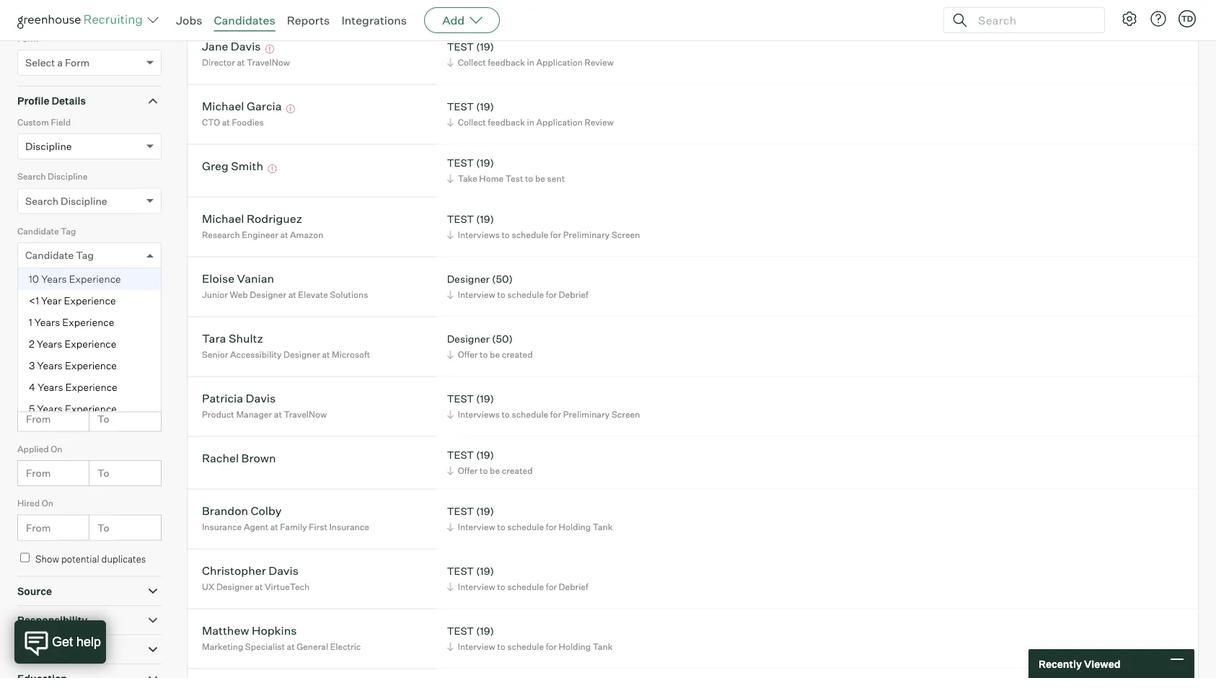 Task type: describe. For each thing, give the bounding box(es) containing it.
amazon
[[290, 230, 324, 240]]

designer inside designer (50) offer to be created
[[447, 332, 490, 345]]

microsoft
[[332, 349, 370, 360]]

1 test (19) interview to schedule for holding tank from the top
[[447, 505, 613, 533]]

colby
[[251, 504, 282, 518]]

duplicates
[[101, 553, 146, 565]]

<1 year experience
[[29, 295, 116, 307]]

submission
[[73, 8, 122, 20]]

4 test from the top
[[447, 213, 474, 225]]

7 (19) from the top
[[476, 505, 494, 517]]

5 (19) from the top
[[476, 392, 494, 405]]

discipline option
[[25, 140, 72, 153]]

solutions
[[330, 289, 368, 300]]

(50) for eloise vanian
[[492, 273, 513, 285]]

offer to be created link for (50)
[[445, 348, 537, 362]]

10 years experience
[[29, 273, 121, 286]]

3 years experience
[[29, 359, 117, 372]]

activity
[[37, 389, 68, 400]]

greg smith link
[[202, 159, 263, 175]]

3 years experience option
[[18, 355, 161, 377]]

experience for 10 years experience
[[69, 273, 121, 286]]

at down jane davis link
[[237, 57, 245, 68]]

at inside matthew hopkins marketing specialist at general electric
[[287, 642, 295, 652]]

at right the cto
[[222, 117, 230, 128]]

configure image
[[1121, 10, 1139, 27]]

michael rodriguez link
[[202, 212, 302, 228]]

shultz
[[229, 331, 263, 346]]

davis for jane
[[231, 39, 261, 54]]

davis for patricia
[[246, 391, 276, 406]]

integrations link
[[342, 13, 407, 27]]

to inside test (19) take home test to be sent
[[525, 173, 533, 184]]

patricia davis product manager at travelnow
[[202, 391, 327, 420]]

interviews to schedule for preliminary screen link for davis
[[445, 408, 644, 422]]

designer (50) interview to schedule for debrief
[[447, 273, 589, 300]]

from for applied
[[26, 467, 51, 480]]

1 (19) from the top
[[476, 40, 494, 53]]

senior
[[202, 349, 228, 360]]

at inside michael rodriguez research engineer at amazon
[[280, 230, 288, 240]]

ux
[[202, 582, 215, 593]]

2 test from the top
[[447, 100, 474, 113]]

1 vertical spatial search discipline
[[25, 195, 107, 207]]

to inside test (19) offer to be created
[[480, 466, 488, 476]]

experience for 3 years experience
[[65, 359, 117, 372]]

2 test (19) collect feedback in application review from the top
[[447, 100, 614, 128]]

1 tank from the top
[[593, 522, 613, 533]]

pending
[[35, 8, 71, 20]]

td button
[[1176, 7, 1199, 30]]

Search text field
[[975, 10, 1092, 31]]

schedule for eloise vanian
[[507, 289, 544, 300]]

designer inside designer (50) interview to schedule for debrief
[[447, 273, 490, 285]]

vanian
[[237, 271, 274, 286]]

viewed
[[1084, 658, 1121, 670]]

michael garcia
[[202, 99, 282, 113]]

10
[[29, 273, 39, 286]]

1 vertical spatial reason
[[72, 358, 107, 371]]

for for michael rodriguez
[[550, 230, 562, 240]]

to for eloise vanian
[[497, 289, 506, 300]]

patricia davis link
[[202, 391, 276, 408]]

tasks
[[59, 643, 88, 656]]

1 vertical spatial candidate
[[25, 249, 74, 262]]

research
[[202, 230, 240, 240]]

years for 2
[[37, 338, 62, 350]]

tara
[[202, 331, 226, 346]]

1 holding from the top
[[559, 522, 591, 533]]

10 years experience option
[[18, 269, 161, 290]]

for for christopher davis
[[546, 582, 557, 593]]

michael for michael garcia
[[202, 99, 244, 113]]

matthew hopkins link
[[202, 624, 297, 640]]

1 vertical spatial rejection reason
[[25, 358, 107, 371]]

test inside test (19) interview to schedule for debrief
[[447, 565, 474, 577]]

1 feedback from the top
[[488, 57, 525, 68]]

interview to schedule for holding tank link for colby
[[445, 520, 616, 534]]

for for patricia davis
[[550, 409, 562, 420]]

virtuetech
[[265, 582, 310, 593]]

2 years experience
[[29, 338, 116, 350]]

sent
[[547, 173, 565, 184]]

custom field element
[[17, 115, 162, 170]]

created for (50)
[[502, 349, 533, 360]]

for for eloise vanian
[[546, 289, 557, 300]]

2 collect from the top
[[458, 117, 486, 128]]

product
[[202, 409, 234, 420]]

last
[[17, 389, 35, 400]]

2 insurance from the left
[[329, 522, 369, 533]]

hired on
[[17, 498, 53, 509]]

0 vertical spatial candidate
[[17, 226, 59, 236]]

to for patricia davis
[[502, 409, 510, 420]]

debrief for christopher davis
[[559, 582, 589, 593]]

cto at foodies
[[202, 117, 264, 128]]

4
[[29, 381, 35, 394]]

potential
[[61, 553, 99, 565]]

matthew
[[202, 624, 249, 638]]

5 test from the top
[[447, 392, 474, 405]]

search discipline element
[[17, 170, 162, 224]]

home
[[479, 173, 504, 184]]

1 vertical spatial candidate tag
[[25, 249, 94, 262]]

interview for brandon colby
[[458, 522, 495, 533]]

experience for 4 years experience
[[65, 381, 117, 394]]

family
[[280, 522, 307, 533]]

jane davis has been in application review for more than 5 days image
[[263, 45, 276, 54]]

1 vertical spatial form
[[65, 56, 90, 69]]

offer for test
[[458, 466, 478, 476]]

to for hired on
[[97, 521, 109, 534]]

to for applied on
[[97, 467, 109, 480]]

0 vertical spatial reason
[[57, 335, 88, 345]]

designer inside 'eloise vanian junior web designer at elevate solutions'
[[250, 289, 287, 300]]

from for hired
[[26, 521, 51, 534]]

0 vertical spatial search discipline
[[17, 171, 88, 182]]

4 interview from the top
[[458, 642, 495, 652]]

experience for 1 years experience
[[62, 316, 114, 329]]

2 application from the top
[[536, 117, 583, 128]]

take home test to be sent link
[[445, 172, 569, 186]]

travelnow inside patricia davis product manager at travelnow
[[284, 409, 327, 420]]

rodriguez
[[247, 212, 302, 226]]

2 feedback from the top
[[488, 117, 525, 128]]

3
[[29, 359, 35, 372]]

9 test from the top
[[447, 625, 474, 637]]

5
[[29, 403, 35, 415]]

custom field
[[17, 117, 71, 127]]

applied on
[[17, 444, 62, 454]]

(50) for tara shultz
[[492, 332, 513, 345]]

0 vertical spatial rejection
[[17, 335, 56, 345]]

2 vertical spatial discipline
[[61, 195, 107, 207]]

eloise vanian junior web designer at elevate solutions
[[202, 271, 368, 300]]

elevate
[[298, 289, 328, 300]]

interview for eloise vanian
[[458, 289, 495, 300]]

2 tank from the top
[[593, 642, 613, 652]]

designer inside tara shultz senior accessibility designer at microsoft
[[284, 349, 320, 360]]

collect feedback in application review link for davis
[[445, 56, 618, 69]]

1 years experience
[[29, 316, 114, 329]]

interview to schedule for debrief link for davis
[[445, 580, 592, 594]]

td button
[[1179, 10, 1196, 27]]

for for brandon colby
[[546, 522, 557, 533]]

smith
[[231, 159, 263, 173]]

1 test (19) collect feedback in application review from the top
[[447, 40, 614, 68]]

details
[[52, 95, 86, 107]]

brandon colby link
[[202, 504, 282, 520]]

add button
[[424, 7, 500, 33]]

be for designer (50)
[[490, 349, 500, 360]]

0 vertical spatial tag
[[61, 226, 76, 236]]

on for applied on
[[51, 444, 62, 454]]

christopher davis ux designer at virtuetech
[[202, 564, 310, 593]]

brown
[[241, 451, 276, 466]]

created for (19)
[[502, 466, 533, 476]]

0 vertical spatial search
[[17, 171, 46, 182]]

interviews to schedule for preliminary screen link for rodriguez
[[445, 228, 644, 242]]

1 vertical spatial tag
[[76, 249, 94, 262]]

from for last
[[26, 413, 51, 425]]

<1
[[29, 295, 39, 307]]

cto
[[202, 117, 220, 128]]

integrations
[[342, 13, 407, 27]]

designer (50) offer to be created
[[447, 332, 533, 360]]

electric
[[330, 642, 361, 652]]

2 years experience option
[[18, 334, 161, 355]]

year
[[41, 295, 62, 307]]

candidates link
[[214, 13, 275, 27]]

1 in from the top
[[527, 57, 535, 68]]

at inside tara shultz senior accessibility designer at microsoft
[[322, 349, 330, 360]]

recently
[[1039, 658, 1082, 670]]

0 vertical spatial status
[[17, 280, 44, 291]]

a
[[57, 56, 63, 69]]



Task type: locate. For each thing, give the bounding box(es) containing it.
candidate tag
[[17, 226, 76, 236], [25, 249, 94, 262]]

1 interviews from the top
[[458, 230, 500, 240]]

at inside brandon colby insurance agent at family first insurance
[[270, 522, 278, 533]]

list box
[[18, 269, 161, 420]]

1 preliminary from the top
[[563, 230, 610, 240]]

1 vertical spatial michael
[[202, 212, 244, 226]]

travelnow
[[247, 57, 290, 68], [284, 409, 327, 420]]

1 debrief from the top
[[559, 289, 589, 300]]

1 vertical spatial offer
[[458, 466, 478, 476]]

0 horizontal spatial insurance
[[202, 522, 242, 533]]

years for 5
[[37, 403, 63, 415]]

brandon colby insurance agent at family first insurance
[[202, 504, 369, 533]]

interview to schedule for debrief link
[[445, 288, 592, 302], [445, 580, 592, 594]]

at left the elevate
[[288, 289, 296, 300]]

0 vertical spatial interviews to schedule for preliminary screen link
[[445, 228, 644, 242]]

test (19) collect feedback in application review
[[447, 40, 614, 68], [447, 100, 614, 128]]

experience inside 1 years experience option
[[62, 316, 114, 329]]

pending submission
[[35, 8, 122, 20]]

0 vertical spatial test (19) interview to schedule for holding tank
[[447, 505, 613, 533]]

at right manager
[[274, 409, 282, 420]]

experience inside 10 years experience option
[[69, 273, 121, 286]]

agent
[[244, 522, 268, 533]]

designer right accessibility
[[284, 349, 320, 360]]

michael rodriguez research engineer at amazon
[[202, 212, 324, 240]]

engineer
[[242, 230, 278, 240]]

5 years experience option
[[18, 398, 161, 420]]

years right 4
[[38, 381, 63, 394]]

created
[[502, 349, 533, 360], [502, 466, 533, 476]]

collect feedback in application review link for garcia
[[445, 116, 618, 129]]

1 screen from the top
[[612, 230, 640, 240]]

1 horizontal spatial insurance
[[329, 522, 369, 533]]

candidate tag up 10
[[17, 226, 76, 236]]

2 (50) from the top
[[492, 332, 513, 345]]

1 vertical spatial in
[[527, 117, 535, 128]]

0 vertical spatial holding
[[559, 522, 591, 533]]

1 test (19) interviews to schedule for preliminary screen from the top
[[447, 213, 640, 240]]

rejection reason down 2 years experience
[[25, 358, 107, 371]]

years right the "3"
[[37, 359, 63, 372]]

schedule inside test (19) interview to schedule for debrief
[[507, 582, 544, 593]]

1 vertical spatial travelnow
[[284, 409, 327, 420]]

discipline down custom field
[[25, 140, 72, 153]]

1 vertical spatial offer to be created link
[[445, 464, 537, 478]]

2 preliminary from the top
[[563, 409, 610, 420]]

pipeline
[[17, 643, 57, 656]]

accessibility
[[230, 349, 282, 360]]

interviews
[[458, 230, 500, 240], [458, 409, 500, 420]]

discipline down discipline option
[[48, 171, 88, 182]]

collect
[[458, 57, 486, 68], [458, 117, 486, 128]]

davis up director at travelnow
[[231, 39, 261, 54]]

form down pending submission checkbox
[[17, 33, 39, 44]]

test (19) interviews to schedule for preliminary screen for rodriguez
[[447, 213, 640, 240]]

(19) inside test (19) interview to schedule for debrief
[[476, 565, 494, 577]]

0 vertical spatial interviews
[[458, 230, 500, 240]]

interviews up test (19) offer to be created
[[458, 409, 500, 420]]

1 to from the top
[[97, 413, 109, 425]]

interview for christopher davis
[[458, 582, 495, 593]]

<1 year experience option
[[18, 290, 161, 312]]

michael inside michael rodriguez research engineer at amazon
[[202, 212, 244, 226]]

years right 10
[[41, 273, 67, 286]]

designer down designer (50) interview to schedule for debrief
[[447, 332, 490, 345]]

1 vertical spatial discipline
[[48, 171, 88, 182]]

schedule for michael rodriguez
[[512, 230, 549, 240]]

0 vertical spatial application
[[536, 57, 583, 68]]

1 years experience option
[[18, 312, 161, 334]]

profile
[[17, 95, 49, 107]]

(50)
[[492, 273, 513, 285], [492, 332, 513, 345]]

1 from from the top
[[26, 413, 51, 425]]

debrief for eloise vanian
[[559, 289, 589, 300]]

0 vertical spatial travelnow
[[247, 57, 290, 68]]

at down christopher davis link
[[255, 582, 263, 593]]

preliminary for michael rodriguez
[[563, 230, 610, 240]]

1 vertical spatial be
[[490, 349, 500, 360]]

0 vertical spatial collect
[[458, 57, 486, 68]]

(19)
[[476, 40, 494, 53], [476, 100, 494, 113], [476, 156, 494, 169], [476, 213, 494, 225], [476, 392, 494, 405], [476, 449, 494, 461], [476, 505, 494, 517], [476, 565, 494, 577], [476, 625, 494, 637]]

pipeline tasks
[[17, 643, 88, 656]]

test inside test (19) take home test to be sent
[[447, 156, 474, 169]]

1
[[29, 316, 32, 329]]

at down colby
[[270, 522, 278, 533]]

be
[[535, 173, 546, 184], [490, 349, 500, 360], [490, 466, 500, 476]]

1 offer to be created link from the top
[[445, 348, 537, 362]]

collect down add "popup button"
[[458, 57, 486, 68]]

interview to schedule for holding tank link
[[445, 520, 616, 534], [445, 640, 616, 654]]

at down rodriguez on the top left of page
[[280, 230, 288, 240]]

take
[[458, 173, 478, 184]]

years inside "option"
[[38, 381, 63, 394]]

0 vertical spatial test (19) interviews to schedule for preliminary screen
[[447, 213, 640, 240]]

(19) inside test (19) offer to be created
[[476, 449, 494, 461]]

1 vertical spatial interviews
[[458, 409, 500, 420]]

general
[[297, 642, 328, 652]]

1 interview from the top
[[458, 289, 495, 300]]

0 vertical spatial offer
[[458, 349, 478, 360]]

candidate tag up '10 years experience'
[[25, 249, 94, 262]]

experience for 5 years experience
[[65, 403, 117, 415]]

on right the applied
[[51, 444, 62, 454]]

candidate
[[17, 226, 59, 236], [25, 249, 74, 262]]

1 vertical spatial on
[[42, 498, 53, 509]]

rejection down 2
[[25, 358, 70, 371]]

experience down 3 years experience option
[[65, 381, 117, 394]]

preliminary for patricia davis
[[563, 409, 610, 420]]

status element
[[17, 279, 162, 333]]

2 offer from the top
[[458, 466, 478, 476]]

profile details
[[17, 95, 86, 107]]

schedule for brandon colby
[[507, 522, 544, 533]]

offer inside designer (50) offer to be created
[[458, 349, 478, 360]]

tara shultz link
[[202, 331, 263, 348]]

list box containing 10 years experience
[[18, 269, 161, 420]]

test (19) interview to schedule for holding tank down test (19) interview to schedule for debrief
[[447, 625, 613, 652]]

discipline inside custom field element
[[25, 140, 72, 153]]

form
[[17, 33, 39, 44], [65, 56, 90, 69]]

1 vertical spatial status
[[25, 304, 56, 316]]

interviews to schedule for preliminary screen link
[[445, 228, 644, 242], [445, 408, 644, 422]]

1 horizontal spatial form
[[65, 56, 90, 69]]

1 michael from the top
[[202, 99, 244, 113]]

for
[[550, 230, 562, 240], [546, 289, 557, 300], [550, 409, 562, 420], [546, 522, 557, 533], [546, 582, 557, 593], [546, 642, 557, 652]]

2 test (19) interview to schedule for holding tank from the top
[[447, 625, 613, 652]]

7 test from the top
[[447, 505, 474, 517]]

specialist
[[245, 642, 285, 652]]

0 vertical spatial interview to schedule for holding tank link
[[445, 520, 616, 534]]

michael up cto at foodies
[[202, 99, 244, 113]]

1 vertical spatial created
[[502, 466, 533, 476]]

1 vertical spatial to
[[97, 467, 109, 480]]

years for 3
[[37, 359, 63, 372]]

screen for patricia davis
[[612, 409, 640, 420]]

davis inside christopher davis ux designer at virtuetech
[[269, 564, 299, 578]]

0 vertical spatial review
[[585, 57, 614, 68]]

davis up manager
[[246, 391, 276, 406]]

feedback up test (19) take home test to be sent
[[488, 117, 525, 128]]

9 (19) from the top
[[476, 625, 494, 637]]

1 vertical spatial search
[[25, 195, 58, 207]]

experience for 2 years experience
[[65, 338, 116, 350]]

years right 2
[[37, 338, 62, 350]]

jobs
[[176, 13, 202, 27]]

interview inside designer (50) interview to schedule for debrief
[[458, 289, 495, 300]]

1 vertical spatial from
[[26, 467, 51, 480]]

test
[[447, 40, 474, 53], [447, 100, 474, 113], [447, 156, 474, 169], [447, 213, 474, 225], [447, 392, 474, 405], [447, 449, 474, 461], [447, 505, 474, 517], [447, 565, 474, 577], [447, 625, 474, 637]]

1 vertical spatial collect
[[458, 117, 486, 128]]

1 vertical spatial application
[[536, 117, 583, 128]]

2 collect feedback in application review link from the top
[[445, 116, 618, 129]]

0 vertical spatial tank
[[593, 522, 613, 533]]

jane davis link
[[202, 39, 261, 56]]

1 vertical spatial holding
[[559, 642, 591, 652]]

greg
[[202, 159, 229, 173]]

designer up designer (50) offer to be created
[[447, 273, 490, 285]]

screen for michael rodriguez
[[612, 230, 640, 240]]

to inside designer (50) interview to schedule for debrief
[[497, 289, 506, 300]]

debrief inside test (19) interview to schedule for debrief
[[559, 582, 589, 593]]

experience down 1 years experience option
[[65, 338, 116, 350]]

matthew hopkins marketing specialist at general electric
[[202, 624, 361, 652]]

2 interviews from the top
[[458, 409, 500, 420]]

form element
[[17, 32, 162, 86]]

travelnow down the 'jane davis has been in application review for more than 5 days' image
[[247, 57, 290, 68]]

to for brandon colby
[[497, 522, 506, 533]]

2 interviews to schedule for preliminary screen link from the top
[[445, 408, 644, 422]]

2 (19) from the top
[[476, 100, 494, 113]]

experience inside 5 years experience option
[[65, 403, 117, 415]]

1 collect from the top
[[458, 57, 486, 68]]

3 (19) from the top
[[476, 156, 494, 169]]

offer to be created link
[[445, 348, 537, 362], [445, 464, 537, 478]]

manager
[[236, 409, 272, 420]]

experience inside 4 years experience "option"
[[65, 381, 117, 394]]

list box inside candidate tag element
[[18, 269, 161, 420]]

to inside test (19) interview to schedule for debrief
[[497, 582, 506, 593]]

3 test from the top
[[447, 156, 474, 169]]

at left microsoft
[[322, 349, 330, 360]]

experience inside the <1 year experience option
[[64, 295, 116, 307]]

interview to schedule for holding tank link for hopkins
[[445, 640, 616, 654]]

interview inside test (19) interview to schedule for debrief
[[458, 582, 495, 593]]

reports link
[[287, 13, 330, 27]]

0 vertical spatial collect feedback in application review link
[[445, 56, 618, 69]]

0 horizontal spatial form
[[17, 33, 39, 44]]

2 debrief from the top
[[559, 582, 589, 593]]

rejection reason
[[17, 335, 88, 345], [25, 358, 107, 371]]

to
[[97, 413, 109, 425], [97, 467, 109, 480], [97, 521, 109, 534]]

1 vertical spatial test (19) interviews to schedule for preliminary screen
[[447, 392, 640, 420]]

1 (50) from the top
[[492, 273, 513, 285]]

applied
[[17, 444, 49, 454]]

interview to schedule for holding tank link down test (19) interview to schedule for debrief
[[445, 640, 616, 654]]

0 vertical spatial interview to schedule for debrief link
[[445, 288, 592, 302]]

years for 10
[[41, 273, 67, 286]]

1 offer from the top
[[458, 349, 478, 360]]

director
[[202, 57, 235, 68]]

on for hired on
[[42, 498, 53, 509]]

interviews for michael rodriguez
[[458, 230, 500, 240]]

1 collect feedback in application review link from the top
[[445, 56, 618, 69]]

greenhouse recruiting image
[[17, 12, 147, 29]]

8 (19) from the top
[[476, 565, 494, 577]]

test (19) take home test to be sent
[[447, 156, 565, 184]]

0 vertical spatial screen
[[612, 230, 640, 240]]

2 vertical spatial be
[[490, 466, 500, 476]]

0 vertical spatial discipline
[[25, 140, 72, 153]]

davis
[[231, 39, 261, 54], [246, 391, 276, 406], [269, 564, 299, 578]]

0 vertical spatial davis
[[231, 39, 261, 54]]

form right 'a'
[[65, 56, 90, 69]]

years for 4
[[38, 381, 63, 394]]

garcia
[[247, 99, 282, 113]]

0 vertical spatial michael
[[202, 99, 244, 113]]

candidate tag element
[[17, 224, 162, 420]]

reports
[[287, 13, 330, 27]]

experience down the <1 year experience option at left top
[[62, 316, 114, 329]]

davis inside patricia davis product manager at travelnow
[[246, 391, 276, 406]]

1 vertical spatial interview to schedule for debrief link
[[445, 580, 592, 594]]

years down activity
[[37, 403, 63, 415]]

(50) inside designer (50) offer to be created
[[492, 332, 513, 345]]

0 vertical spatial debrief
[[559, 289, 589, 300]]

1 review from the top
[[585, 57, 614, 68]]

2 test (19) interviews to schedule for preliminary screen from the top
[[447, 392, 640, 420]]

8 test from the top
[[447, 565, 474, 577]]

brandon
[[202, 504, 248, 518]]

status
[[17, 280, 44, 291], [25, 304, 56, 316]]

michael garcia link
[[202, 99, 282, 116]]

0 vertical spatial be
[[535, 173, 546, 184]]

1 test from the top
[[447, 40, 474, 53]]

test (19) interview to schedule for holding tank
[[447, 505, 613, 533], [447, 625, 613, 652]]

years right '1'
[[35, 316, 60, 329]]

test (19) interviews to schedule for preliminary screen for davis
[[447, 392, 640, 420]]

Pending submission checkbox
[[20, 8, 30, 18]]

created inside designer (50) offer to be created
[[502, 349, 533, 360]]

3 interview from the top
[[458, 582, 495, 593]]

from down last activity
[[26, 413, 51, 425]]

test inside test (19) offer to be created
[[447, 449, 474, 461]]

0 vertical spatial rejection reason
[[17, 335, 88, 345]]

status up <1
[[17, 280, 44, 291]]

2 vertical spatial from
[[26, 521, 51, 534]]

experience down 2 years experience option at the left of page
[[65, 359, 117, 372]]

1 insurance from the left
[[202, 522, 242, 533]]

michael garcia has been in application review for more than 5 days image
[[284, 105, 297, 113]]

experience
[[69, 273, 121, 286], [64, 295, 116, 307], [62, 316, 114, 329], [65, 338, 116, 350], [65, 359, 117, 372], [65, 381, 117, 394], [65, 403, 117, 415]]

jane
[[202, 39, 228, 54]]

travelnow right manager
[[284, 409, 327, 420]]

1 interviews to schedule for preliminary screen link from the top
[[445, 228, 644, 242]]

to down 5 years experience option
[[97, 467, 109, 480]]

4 years experience
[[29, 381, 117, 394]]

6 test from the top
[[447, 449, 474, 461]]

experience for <1 year experience
[[64, 295, 116, 307]]

to for michael rodriguez
[[502, 230, 510, 240]]

offer for designer
[[458, 349, 478, 360]]

experience down 10 years experience option
[[64, 295, 116, 307]]

6 (19) from the top
[[476, 449, 494, 461]]

rejection
[[17, 335, 56, 345], [25, 358, 70, 371]]

for inside designer (50) interview to schedule for debrief
[[546, 289, 557, 300]]

designer down christopher
[[216, 582, 253, 593]]

interviews for patricia davis
[[458, 409, 500, 420]]

search
[[17, 171, 46, 182], [25, 195, 58, 207]]

2 created from the top
[[502, 466, 533, 476]]

2
[[29, 338, 34, 350]]

to for tara shultz
[[480, 349, 488, 360]]

4 years experience option
[[18, 377, 161, 398]]

to inside designer (50) offer to be created
[[480, 349, 488, 360]]

experience down 4 years experience "option"
[[65, 403, 117, 415]]

michael up the research
[[202, 212, 244, 226]]

experience up the <1 year experience option at left top
[[69, 273, 121, 286]]

collect up the take
[[458, 117, 486, 128]]

designer inside christopher davis ux designer at virtuetech
[[216, 582, 253, 593]]

be inside test (19) take home test to be sent
[[535, 173, 546, 184]]

at inside 'eloise vanian junior web designer at elevate solutions'
[[288, 289, 296, 300]]

from down applied on
[[26, 467, 51, 480]]

0 vertical spatial on
[[51, 444, 62, 454]]

1 vertical spatial tank
[[593, 642, 613, 652]]

at inside christopher davis ux designer at virtuetech
[[255, 582, 263, 593]]

years for 1
[[35, 316, 60, 329]]

1 application from the top
[[536, 57, 583, 68]]

2 holding from the top
[[559, 642, 591, 652]]

0 vertical spatial feedback
[[488, 57, 525, 68]]

1 vertical spatial davis
[[246, 391, 276, 406]]

0 vertical spatial created
[[502, 349, 533, 360]]

2 vertical spatial to
[[97, 521, 109, 534]]

christopher
[[202, 564, 266, 578]]

test (19) interview to schedule for holding tank up test (19) interview to schedule for debrief
[[447, 505, 613, 533]]

on right hired
[[42, 498, 53, 509]]

0 vertical spatial (50)
[[492, 273, 513, 285]]

show potential duplicates
[[35, 553, 146, 565]]

source
[[17, 585, 52, 598]]

1 vertical spatial debrief
[[559, 582, 589, 593]]

feedback down add "popup button"
[[488, 57, 525, 68]]

0 vertical spatial test (19) collect feedback in application review
[[447, 40, 614, 68]]

2 interview from the top
[[458, 522, 495, 533]]

rachel brown
[[202, 451, 276, 466]]

0 vertical spatial in
[[527, 57, 535, 68]]

to for christopher davis
[[497, 582, 506, 593]]

2 review from the top
[[585, 117, 614, 128]]

4 (19) from the top
[[476, 213, 494, 225]]

for inside test (19) interview to schedule for debrief
[[546, 582, 557, 593]]

rejection down '1'
[[17, 335, 56, 345]]

web
[[230, 289, 248, 300]]

be inside test (19) offer to be created
[[490, 466, 500, 476]]

2 in from the top
[[527, 117, 535, 128]]

1 interview to schedule for debrief link from the top
[[445, 288, 592, 302]]

debrief inside designer (50) interview to schedule for debrief
[[559, 289, 589, 300]]

1 vertical spatial screen
[[612, 409, 640, 420]]

from down hired on
[[26, 521, 51, 534]]

0 vertical spatial offer to be created link
[[445, 348, 537, 362]]

to for last activity
[[97, 413, 109, 425]]

schedule for patricia davis
[[512, 409, 549, 420]]

hired
[[17, 498, 40, 509]]

schedule for christopher davis
[[507, 582, 544, 593]]

marketing
[[202, 642, 243, 652]]

offer inside test (19) offer to be created
[[458, 466, 478, 476]]

reason down 1 years experience
[[57, 335, 88, 345]]

experience inside 2 years experience option
[[65, 338, 116, 350]]

interview to schedule for holding tank link up test (19) interview to schedule for debrief
[[445, 520, 616, 534]]

(50) down designer (50) interview to schedule for debrief
[[492, 332, 513, 345]]

1 vertical spatial preliminary
[[563, 409, 610, 420]]

1 vertical spatial review
[[585, 117, 614, 128]]

1 vertical spatial interviews to schedule for preliminary screen link
[[445, 408, 644, 422]]

2 interview to schedule for holding tank link from the top
[[445, 640, 616, 654]]

first
[[309, 522, 328, 533]]

rejection reason element
[[17, 333, 162, 388]]

3 to from the top
[[97, 521, 109, 534]]

2 offer to be created link from the top
[[445, 464, 537, 478]]

insurance down brandon
[[202, 522, 242, 533]]

insurance right "first"
[[329, 522, 369, 533]]

Show potential duplicates checkbox
[[20, 553, 30, 563]]

0 vertical spatial candidate tag
[[17, 226, 76, 236]]

2 michael from the top
[[202, 212, 244, 226]]

to down 4 years experience "option"
[[97, 413, 109, 425]]

last activity
[[17, 389, 68, 400]]

td
[[1182, 14, 1194, 23]]

2 interview to schedule for debrief link from the top
[[445, 580, 592, 594]]

0 vertical spatial preliminary
[[563, 230, 610, 240]]

(50) up designer (50) offer to be created
[[492, 273, 513, 285]]

be for test (19)
[[490, 466, 500, 476]]

(19) inside test (19) take home test to be sent
[[476, 156, 494, 169]]

tag up 10 years experience option
[[76, 249, 94, 262]]

michael for michael rodriguez research engineer at amazon
[[202, 212, 244, 226]]

1 vertical spatial test (19) collect feedback in application review
[[447, 100, 614, 128]]

0 vertical spatial to
[[97, 413, 109, 425]]

michael inside michael garcia link
[[202, 99, 244, 113]]

discipline
[[25, 140, 72, 153], [48, 171, 88, 182], [61, 195, 107, 207]]

rejection reason down 1 years experience
[[17, 335, 88, 345]]

none field inside candidate tag element
[[25, 243, 29, 268]]

1 vertical spatial rejection
[[25, 358, 70, 371]]

offer to be created link for (19)
[[445, 464, 537, 478]]

jane davis
[[202, 39, 261, 54]]

1 created from the top
[[502, 349, 533, 360]]

(50) inside designer (50) interview to schedule for debrief
[[492, 273, 513, 285]]

at left general at the left of page
[[287, 642, 295, 652]]

patricia
[[202, 391, 243, 406]]

reason down 2 years experience option at the left of page
[[72, 358, 107, 371]]

1 vertical spatial feedback
[[488, 117, 525, 128]]

at inside patricia davis product manager at travelnow
[[274, 409, 282, 420]]

created inside test (19) offer to be created
[[502, 466, 533, 476]]

experience inside 3 years experience option
[[65, 359, 117, 372]]

davis for christopher
[[269, 564, 299, 578]]

foodies
[[232, 117, 264, 128]]

eloise
[[202, 271, 235, 286]]

2 to from the top
[[97, 467, 109, 480]]

2 screen from the top
[[612, 409, 640, 420]]

1 vertical spatial test (19) interview to schedule for holding tank
[[447, 625, 613, 652]]

greg smith has been in take home test for more than 7 days image
[[266, 165, 279, 173]]

be inside designer (50) offer to be created
[[490, 349, 500, 360]]

collect feedback in application review link
[[445, 56, 618, 69], [445, 116, 618, 129]]

insurance
[[202, 522, 242, 533], [329, 522, 369, 533]]

davis up virtuetech
[[269, 564, 299, 578]]

1 interview to schedule for holding tank link from the top
[[445, 520, 616, 534]]

designer down vanian
[[250, 289, 287, 300]]

michael
[[202, 99, 244, 113], [202, 212, 244, 226]]

None field
[[25, 243, 29, 268]]

tag down search discipline element
[[61, 226, 76, 236]]

status down 10
[[25, 304, 56, 316]]

1 vertical spatial (50)
[[492, 332, 513, 345]]

2 vertical spatial davis
[[269, 564, 299, 578]]

tank
[[593, 522, 613, 533], [593, 642, 613, 652]]

interviews down the take
[[458, 230, 500, 240]]

1 vertical spatial interview to schedule for holding tank link
[[445, 640, 616, 654]]

2 from from the top
[[26, 467, 51, 480]]

1 vertical spatial collect feedback in application review link
[[445, 116, 618, 129]]

interview to schedule for debrief link for vanian
[[445, 288, 592, 302]]

test (19) interview to schedule for debrief
[[447, 565, 589, 593]]

jobs link
[[176, 13, 202, 27]]

0 vertical spatial from
[[26, 413, 51, 425]]

junior
[[202, 289, 228, 300]]

to up show potential duplicates
[[97, 521, 109, 534]]

3 from from the top
[[26, 521, 51, 534]]

select a form
[[25, 56, 90, 69]]

0 vertical spatial form
[[17, 33, 39, 44]]

schedule inside designer (50) interview to schedule for debrief
[[507, 289, 544, 300]]

discipline down custom field element
[[61, 195, 107, 207]]



Task type: vqa. For each thing, say whether or not it's contained in the screenshot.
you
no



